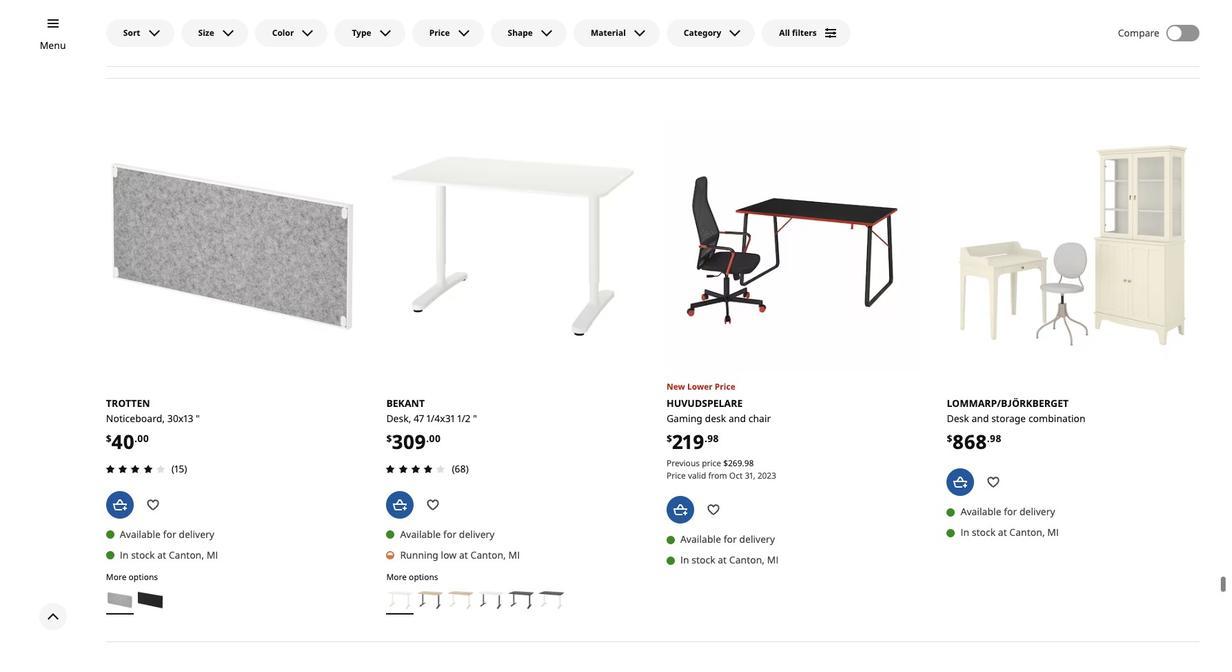 Task type: describe. For each thing, give the bounding box(es) containing it.
category
[[684, 27, 722, 39]]

running low at canton, mi
[[400, 548, 520, 561]]

40
[[112, 429, 135, 455]]

. inside new lower price huvudspelare gaming desk and chair $ 219 . 98
[[705, 432, 708, 445]]

valid
[[688, 470, 707, 482]]

available for 00
[[120, 527, 161, 541]]

" inside trotten noticeboard, 30x13 " $ 40 . 00
[[196, 412, 200, 425]]

for for 309
[[444, 527, 457, 541]]

price inside popup button
[[429, 27, 450, 39]]

more options for 40
[[106, 571, 158, 583]]

menu
[[40, 39, 66, 52]]

delivery for .
[[1020, 505, 1056, 518]]

. inside trotten noticeboard, 30x13 " $ 40 . 00
[[135, 432, 137, 445]]

trotten
[[106, 397, 150, 410]]

1/2
[[458, 412, 471, 425]]

for for .
[[1004, 505, 1018, 518]]

more options for 309
[[387, 571, 438, 583]]

size button
[[181, 19, 248, 47]]

$ inside previous price $ 269 . 98 price valid from oct 31, 2023
[[724, 458, 728, 469]]

1/4x31
[[427, 412, 455, 425]]

98 inside lommarp/björkberget desk and storage combination $ 868 . 98
[[990, 432, 1002, 445]]

new lower price huvudspelare gaming desk and chair $ 219 . 98
[[667, 381, 771, 455]]

price
[[702, 458, 722, 469]]

in for 40
[[120, 548, 129, 561]]

available for delivery for 309
[[400, 527, 495, 541]]

868
[[953, 429, 988, 455]]

canton, for 309
[[471, 548, 506, 561]]

color
[[272, 27, 294, 39]]

and inside new lower price huvudspelare gaming desk and chair $ 219 . 98
[[729, 412, 746, 425]]

review: 3.9 out of 5 stars. total reviews: 68 image
[[382, 461, 449, 477]]

available for delivery for .
[[961, 505, 1056, 518]]

at for 309
[[459, 548, 468, 561]]

in stock at canton, mi for .
[[120, 548, 218, 561]]

mi for 309
[[509, 548, 520, 561]]

more for 40
[[106, 571, 127, 583]]

$ inside trotten noticeboard, 30x13 " $ 40 . 00
[[106, 432, 112, 445]]

. inside bekant desk, 47 1/4x31 1/2 " $ 309 . 00
[[426, 432, 429, 445]]

for for 00
[[163, 527, 176, 541]]

bekant
[[387, 397, 425, 410]]

lower
[[688, 381, 713, 393]]

type button
[[335, 19, 405, 47]]

previous price $ 269 . 98 price valid from oct 31, 2023
[[667, 458, 777, 482]]

47
[[414, 412, 424, 425]]

compare
[[1119, 26, 1160, 39]]

gaming
[[667, 412, 703, 425]]

" inside bekant desk, 47 1/4x31 1/2 " $ 309 . 00
[[473, 412, 477, 425]]

previous
[[667, 458, 700, 469]]

all filters
[[780, 27, 817, 39]]

(68)
[[452, 462, 469, 475]]

filters
[[793, 27, 817, 39]]

trotten noticeboard, 30x13 " $ 40 . 00
[[106, 397, 200, 455]]

desk
[[705, 412, 727, 425]]

in stock at canton, mi for 868
[[961, 526, 1059, 539]]

and inside lommarp/björkberget desk and storage combination $ 868 . 98
[[972, 412, 989, 425]]

. inside lommarp/björkberget desk and storage combination $ 868 . 98
[[988, 432, 990, 445]]

available for 309
[[400, 527, 441, 541]]

chair
[[749, 412, 771, 425]]

at for 00
[[157, 548, 166, 561]]

desk,
[[387, 412, 411, 425]]

1 horizontal spatial in stock at canton, mi
[[681, 554, 779, 567]]

309
[[392, 429, 426, 455]]

lommarp/björkberget desk and storage combination $ 868 . 98
[[947, 397, 1086, 455]]

$ inside bekant desk, 47 1/4x31 1/2 " $ 309 . 00
[[387, 432, 392, 445]]

available for delivery for 00
[[120, 527, 214, 541]]



Task type: locate. For each thing, give the bounding box(es) containing it.
$
[[106, 432, 112, 445], [667, 432, 672, 445], [387, 432, 392, 445], [947, 432, 953, 445], [724, 458, 728, 469]]

0 vertical spatial price
[[429, 27, 450, 39]]

98 down storage
[[990, 432, 1002, 445]]

2 horizontal spatial in
[[961, 526, 970, 539]]

available
[[961, 505, 1002, 518], [120, 527, 161, 541], [400, 527, 441, 541], [681, 533, 722, 546]]

00 inside bekant desk, 47 1/4x31 1/2 " $ 309 . 00
[[429, 432, 441, 445]]

canton,
[[1010, 526, 1045, 539], [169, 548, 204, 561], [471, 548, 506, 561], [730, 554, 765, 567]]

review: 3.9 out of 5 stars. total reviews: 15 image
[[102, 461, 169, 477]]

. down "1/4x31" on the bottom of page
[[426, 432, 429, 445]]

0 horizontal spatial in
[[120, 548, 129, 561]]

low
[[441, 548, 457, 561]]

canton, for .
[[1010, 526, 1045, 539]]

0 horizontal spatial more options
[[106, 571, 158, 583]]

2 more options from the left
[[387, 571, 438, 583]]

2 horizontal spatial stock
[[972, 526, 996, 539]]

00 inside trotten noticeboard, 30x13 " $ 40 . 00
[[137, 432, 149, 445]]

oct
[[730, 470, 743, 482]]

at
[[999, 526, 1008, 539], [157, 548, 166, 561], [459, 548, 468, 561], [718, 554, 727, 567]]

material button
[[574, 19, 660, 47]]

lommarp/björkberget
[[947, 397, 1069, 410]]

1 horizontal spatial and
[[972, 412, 989, 425]]

delivery
[[1020, 505, 1056, 518], [179, 527, 214, 541], [459, 527, 495, 541], [740, 533, 775, 546]]

2 options from the left
[[409, 571, 438, 583]]

. down desk
[[705, 432, 708, 445]]

in
[[961, 526, 970, 539], [120, 548, 129, 561], [681, 554, 689, 567]]

0 horizontal spatial in stock at canton, mi
[[120, 548, 218, 561]]

1 horizontal spatial more options
[[387, 571, 438, 583]]

mi for 00
[[207, 548, 218, 561]]

size
[[198, 27, 214, 39]]

running
[[400, 548, 439, 561]]

. down lommarp/björkberget
[[988, 432, 990, 445]]

219
[[672, 429, 705, 455]]

00 down "1/4x31" on the bottom of page
[[429, 432, 441, 445]]

desk
[[947, 412, 970, 425]]

available for .
[[961, 505, 1002, 518]]

" right 30x13
[[196, 412, 200, 425]]

1 horizontal spatial 98
[[745, 458, 754, 469]]

0 horizontal spatial stock
[[131, 548, 155, 561]]

sort button
[[106, 19, 174, 47]]

98 inside previous price $ 269 . 98 price valid from oct 31, 2023
[[745, 458, 754, 469]]

huvudspelare
[[667, 397, 743, 410]]

price
[[429, 27, 450, 39], [715, 381, 736, 393], [667, 470, 686, 482]]

30x13
[[167, 412, 193, 425]]

all filters button
[[762, 19, 851, 47]]

1 horizontal spatial 00
[[429, 432, 441, 445]]

more
[[106, 571, 127, 583], [387, 571, 407, 583]]

269
[[728, 458, 743, 469]]

delivery for 00
[[179, 527, 214, 541]]

at for .
[[999, 526, 1008, 539]]

more for 309
[[387, 571, 407, 583]]

2 horizontal spatial price
[[715, 381, 736, 393]]

stock for 868
[[972, 526, 996, 539]]

bekant desk, 47 1/4x31 1/2 " $ 309 . 00
[[387, 397, 477, 455]]

menu button
[[40, 38, 66, 53]]

new
[[667, 381, 686, 393]]

1 more from the left
[[106, 571, 127, 583]]

1 horizontal spatial more
[[387, 571, 407, 583]]

0 horizontal spatial options
[[129, 571, 158, 583]]

stock for .
[[131, 548, 155, 561]]

$ inside lommarp/björkberget desk and storage combination $ 868 . 98
[[947, 432, 953, 445]]

options for 40
[[129, 571, 158, 583]]

price inside new lower price huvudspelare gaming desk and chair $ 219 . 98
[[715, 381, 736, 393]]

mi
[[1048, 526, 1059, 539], [207, 548, 218, 561], [509, 548, 520, 561], [768, 554, 779, 567]]

98 up 31,
[[745, 458, 754, 469]]

from
[[709, 470, 728, 482]]

options
[[129, 571, 158, 583], [409, 571, 438, 583]]

2 00 from the left
[[429, 432, 441, 445]]

price button
[[412, 19, 484, 47]]

1 00 from the left
[[137, 432, 149, 445]]

(15)
[[172, 462, 187, 475]]

. up oct at the right bottom
[[743, 458, 745, 469]]

$ down "noticeboard,"
[[106, 432, 112, 445]]

canton, for 00
[[169, 548, 204, 561]]

type
[[352, 27, 372, 39]]

shape
[[508, 27, 533, 39]]

2 and from the left
[[972, 412, 989, 425]]

2 " from the left
[[473, 412, 477, 425]]

98 inside new lower price huvudspelare gaming desk and chair $ 219 . 98
[[708, 432, 719, 445]]

$ right price
[[724, 458, 728, 469]]

$ down desk, at bottom
[[387, 432, 392, 445]]

98 down desk
[[708, 432, 719, 445]]

in for $
[[961, 526, 970, 539]]

shape button
[[491, 19, 567, 47]]

2 vertical spatial price
[[667, 470, 686, 482]]

$ down desk
[[947, 432, 953, 445]]

98
[[708, 432, 719, 445], [990, 432, 1002, 445], [745, 458, 754, 469]]

1 horizontal spatial in
[[681, 554, 689, 567]]

1 horizontal spatial price
[[667, 470, 686, 482]]

material
[[591, 27, 626, 39]]

1 options from the left
[[129, 571, 158, 583]]

1 vertical spatial price
[[715, 381, 736, 393]]

1 horizontal spatial options
[[409, 571, 438, 583]]

.
[[135, 432, 137, 445], [705, 432, 708, 445], [426, 432, 429, 445], [988, 432, 990, 445], [743, 458, 745, 469]]

stock
[[972, 526, 996, 539], [131, 548, 155, 561], [692, 554, 716, 567]]

all
[[780, 27, 790, 39]]

storage
[[992, 412, 1027, 425]]

color button
[[255, 19, 328, 47]]

. inside previous price $ 269 . 98 price valid from oct 31, 2023
[[743, 458, 745, 469]]

$ down gaming
[[667, 432, 672, 445]]

0 horizontal spatial 98
[[708, 432, 719, 445]]

delivery for 309
[[459, 527, 495, 541]]

2 horizontal spatial in stock at canton, mi
[[961, 526, 1059, 539]]

0 horizontal spatial 00
[[137, 432, 149, 445]]

more options
[[106, 571, 158, 583], [387, 571, 438, 583]]

. down "noticeboard,"
[[135, 432, 137, 445]]

0 horizontal spatial and
[[729, 412, 746, 425]]

2 more from the left
[[387, 571, 407, 583]]

1 horizontal spatial "
[[473, 412, 477, 425]]

noticeboard,
[[106, 412, 165, 425]]

sort
[[123, 27, 140, 39]]

category button
[[667, 19, 756, 47]]

1 horizontal spatial stock
[[692, 554, 716, 567]]

1 and from the left
[[729, 412, 746, 425]]

options for 309
[[409, 571, 438, 583]]

2023
[[758, 470, 777, 482]]

0 horizontal spatial price
[[429, 27, 450, 39]]

31,
[[745, 470, 756, 482]]

for
[[1004, 505, 1018, 518], [163, 527, 176, 541], [444, 527, 457, 541], [724, 533, 737, 546]]

price inside previous price $ 269 . 98 price valid from oct 31, 2023
[[667, 470, 686, 482]]

"
[[196, 412, 200, 425], [473, 412, 477, 425]]

0 horizontal spatial "
[[196, 412, 200, 425]]

00
[[137, 432, 149, 445], [429, 432, 441, 445]]

mi for .
[[1048, 526, 1059, 539]]

00 right 40
[[137, 432, 149, 445]]

combination
[[1029, 412, 1086, 425]]

2 horizontal spatial 98
[[990, 432, 1002, 445]]

1 " from the left
[[196, 412, 200, 425]]

1 more options from the left
[[106, 571, 158, 583]]

0 horizontal spatial more
[[106, 571, 127, 583]]

available for delivery
[[961, 505, 1056, 518], [120, 527, 214, 541], [400, 527, 495, 541], [681, 533, 775, 546]]

" right 1/2
[[473, 412, 477, 425]]

$ inside new lower price huvudspelare gaming desk and chair $ 219 . 98
[[667, 432, 672, 445]]

in stock at canton, mi
[[961, 526, 1059, 539], [120, 548, 218, 561], [681, 554, 779, 567]]

and
[[729, 412, 746, 425], [972, 412, 989, 425]]



Task type: vqa. For each thing, say whether or not it's contained in the screenshot.
Mi for .
yes



